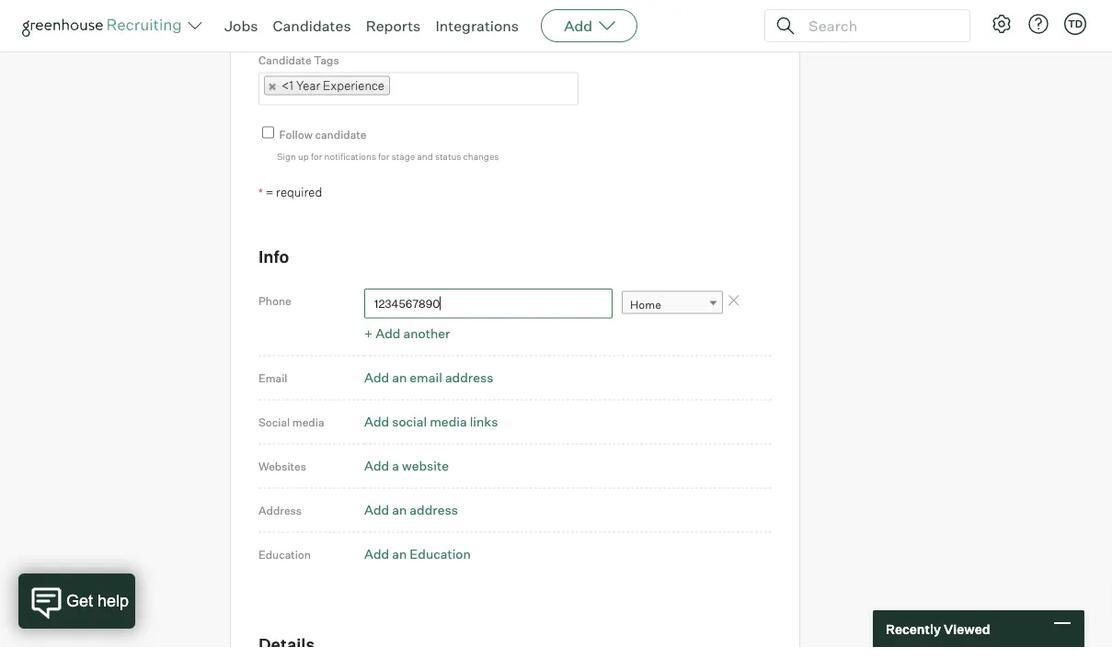 Task type: locate. For each thing, give the bounding box(es) containing it.
education down add an address
[[410, 546, 471, 563]]

1 an from the top
[[392, 370, 407, 386]]

2 vertical spatial an
[[392, 546, 407, 563]]

<1 year experience
[[282, 78, 385, 93]]

media right social
[[292, 415, 324, 429]]

1 vertical spatial an
[[392, 502, 407, 518]]

address
[[445, 370, 494, 386], [410, 502, 458, 518]]

websites
[[259, 460, 306, 473]]

email
[[259, 371, 288, 385]]

td
[[1068, 17, 1083, 30]]

0 horizontal spatial media
[[292, 415, 324, 429]]

social
[[259, 415, 290, 429]]

add social media links link
[[364, 414, 498, 430]]

an for education
[[392, 546, 407, 563]]

notifications
[[325, 150, 376, 162]]

a
[[392, 458, 399, 474]]

address right 'email'
[[445, 370, 494, 386]]

for left "stage"
[[378, 150, 390, 162]]

an left 'email'
[[392, 370, 407, 386]]

jobs link
[[225, 17, 258, 35]]

add an education link
[[364, 546, 471, 563]]

1 horizontal spatial for
[[378, 150, 390, 162]]

0 horizontal spatial for
[[311, 150, 322, 162]]

add an address link
[[364, 502, 458, 518]]

media left links
[[430, 414, 467, 430]]

add
[[564, 17, 593, 35], [376, 326, 401, 342], [364, 370, 389, 386], [364, 414, 389, 430], [364, 458, 389, 474], [364, 502, 389, 518], [364, 546, 389, 563]]

changes
[[463, 150, 499, 162]]

0 vertical spatial an
[[392, 370, 407, 386]]

add an email address
[[364, 370, 494, 386]]

education down address
[[259, 548, 311, 562]]

website
[[402, 458, 449, 474]]

and
[[417, 150, 433, 162]]

add inside popup button
[[564, 17, 593, 35]]

links
[[470, 414, 498, 430]]

None text field
[[390, 74, 409, 103]]

integrations
[[436, 17, 519, 35]]

status
[[435, 150, 461, 162]]

education
[[410, 546, 471, 563], [259, 548, 311, 562]]

None text field
[[364, 289, 613, 319]]

td button
[[1065, 13, 1087, 35]]

address down website
[[410, 502, 458, 518]]

an down a
[[392, 502, 407, 518]]

integrations link
[[436, 17, 519, 35]]

an
[[392, 370, 407, 386], [392, 502, 407, 518], [392, 546, 407, 563]]

1 horizontal spatial education
[[410, 546, 471, 563]]

stage
[[392, 150, 415, 162]]

* = required
[[259, 185, 322, 200]]

candidate tags
[[259, 53, 339, 67]]

add an address
[[364, 502, 458, 518]]

0 horizontal spatial education
[[259, 548, 311, 562]]

3 an from the top
[[392, 546, 407, 563]]

an down add an address
[[392, 546, 407, 563]]

add for add an email address
[[364, 370, 389, 386]]

Follow candidate checkbox
[[262, 126, 274, 138]]

1 vertical spatial address
[[410, 502, 458, 518]]

Notes text field
[[259, 0, 581, 33]]

address
[[259, 504, 302, 517]]

1 horizontal spatial media
[[430, 414, 467, 430]]

candidate
[[259, 53, 312, 67]]

jobs
[[225, 17, 258, 35]]

recently viewed
[[886, 621, 991, 638]]

add a website link
[[364, 458, 449, 474]]

add a website
[[364, 458, 449, 474]]

2 for from the left
[[378, 150, 390, 162]]

2 an from the top
[[392, 502, 407, 518]]

for right up
[[311, 150, 322, 162]]

follow
[[279, 127, 313, 141]]

home link
[[622, 291, 723, 318]]

experience
[[323, 78, 385, 93]]

media
[[430, 414, 467, 430], [292, 415, 324, 429]]

for
[[311, 150, 322, 162], [378, 150, 390, 162]]

sign
[[277, 150, 296, 162]]

follow candidate
[[279, 127, 367, 141]]



Task type: describe. For each thing, give the bounding box(es) containing it.
+ add another link
[[364, 326, 450, 342]]

social media
[[259, 415, 324, 429]]

add for add an address
[[364, 502, 389, 518]]

info
[[259, 247, 289, 267]]

add for add a website
[[364, 458, 389, 474]]

<1
[[282, 78, 294, 93]]

tags
[[314, 53, 339, 67]]

1 for from the left
[[311, 150, 322, 162]]

up
[[298, 150, 309, 162]]

td button
[[1061, 9, 1091, 39]]

reports
[[366, 17, 421, 35]]

*
[[259, 186, 263, 200]]

another
[[404, 326, 450, 342]]

+
[[364, 326, 373, 342]]

add an education
[[364, 546, 471, 563]]

year
[[296, 78, 320, 93]]

viewed
[[944, 621, 991, 638]]

candidates link
[[273, 17, 351, 35]]

candidates
[[273, 17, 351, 35]]

social
[[392, 414, 427, 430]]

home
[[630, 298, 662, 312]]

reports link
[[366, 17, 421, 35]]

phone
[[259, 294, 292, 308]]

Search text field
[[804, 12, 953, 39]]

+ add another
[[364, 326, 450, 342]]

greenhouse recruiting image
[[22, 15, 188, 37]]

candidate
[[315, 127, 367, 141]]

add for add
[[564, 17, 593, 35]]

email
[[410, 370, 443, 386]]

recently
[[886, 621, 942, 638]]

add social media links
[[364, 414, 498, 430]]

=
[[266, 185, 274, 200]]

configure image
[[991, 13, 1013, 35]]

add button
[[541, 9, 638, 42]]

an for email
[[392, 370, 407, 386]]

0 vertical spatial address
[[445, 370, 494, 386]]

add for add social media links
[[364, 414, 389, 430]]

an for address
[[392, 502, 407, 518]]

add for add an education
[[364, 546, 389, 563]]

add an email address link
[[364, 370, 494, 386]]

required
[[276, 185, 322, 200]]

sign up for notifications for stage and status changes
[[277, 150, 499, 162]]



Task type: vqa. For each thing, say whether or not it's contained in the screenshot.
Recruiter,
no



